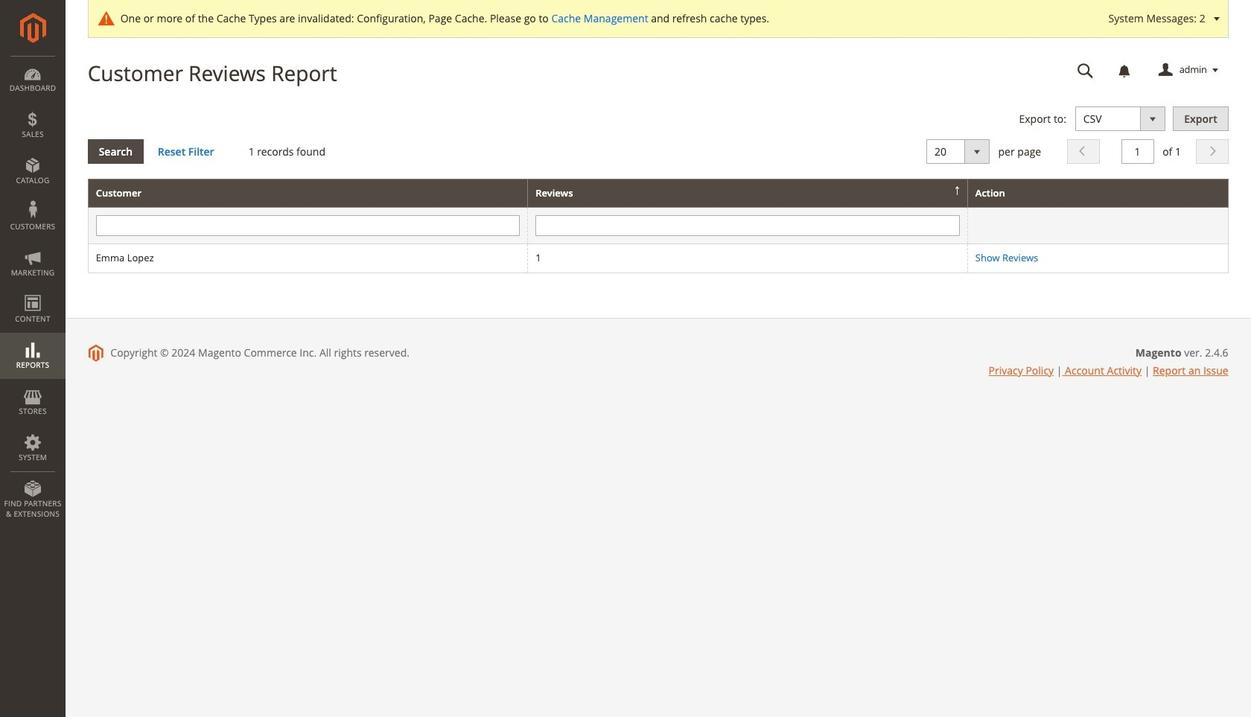 Task type: locate. For each thing, give the bounding box(es) containing it.
None text field
[[1067, 57, 1105, 83], [96, 216, 520, 236], [536, 216, 960, 236], [1067, 57, 1105, 83], [96, 216, 520, 236], [536, 216, 960, 236]]

menu bar
[[0, 56, 66, 527]]

None text field
[[1122, 139, 1154, 164]]



Task type: describe. For each thing, give the bounding box(es) containing it.
magento admin panel image
[[20, 13, 46, 43]]



